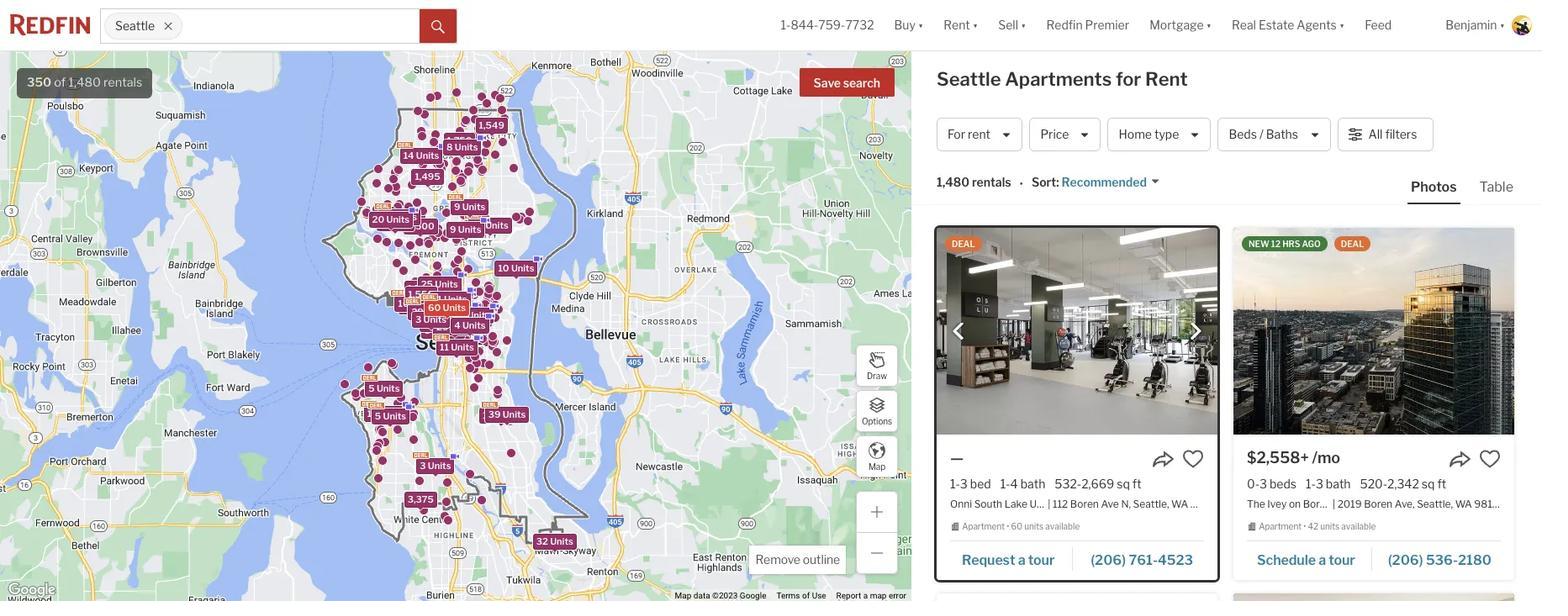 Task type: locate. For each thing, give the bounding box(es) containing it.
|
[[1048, 498, 1051, 511], [1333, 498, 1336, 511]]

6 units
[[380, 217, 411, 229]]

11 units down 36 units at the bottom left of the page
[[440, 342, 474, 353]]

map left data
[[675, 591, 692, 601]]

boren down 520-
[[1364, 498, 1393, 511]]

seattle, right ave,
[[1417, 498, 1453, 511]]

bath up 2019
[[1326, 477, 1351, 491]]

1- for 1-3 bed
[[950, 477, 960, 491]]

1 horizontal spatial rent
[[1145, 68, 1188, 90]]

bath up union
[[1021, 477, 1046, 491]]

1 horizontal spatial 42
[[1308, 522, 1319, 532]]

0 horizontal spatial 29
[[412, 306, 424, 318]]

seattle for seattle
[[115, 19, 155, 33]]

• down onni south lake union
[[1007, 522, 1010, 532]]

ft for —
[[1133, 477, 1142, 491]]

1 horizontal spatial sq
[[1422, 477, 1435, 491]]

1 horizontal spatial rentals
[[972, 175, 1011, 190]]

▾ left the "sell" at top
[[973, 18, 978, 32]]

1 horizontal spatial 60
[[1011, 522, 1023, 532]]

• left sort
[[1020, 176, 1023, 191]]

error
[[889, 591, 907, 601]]

2 (206) from the left
[[1388, 552, 1423, 568]]

baths
[[1266, 127, 1298, 142]]

0-
[[1247, 477, 1260, 491]]

1-3 bath
[[1306, 477, 1351, 491]]

map for map
[[869, 461, 886, 471]]

14
[[403, 149, 414, 161]]

available down 2019
[[1342, 522, 1376, 532]]

1- left 759-
[[781, 18, 791, 32]]

2180
[[1458, 552, 1492, 568]]

a inside request a tour button
[[1018, 552, 1026, 568]]

▾ right the "sell" at top
[[1021, 18, 1026, 32]]

0 vertical spatial seattle
[[115, 19, 155, 33]]

1 horizontal spatial 4
[[454, 320, 461, 331]]

tour down apartment • 42 units available
[[1329, 552, 1356, 568]]

a for $2,558+
[[1319, 552, 1326, 568]]

wa left "98121"
[[1455, 498, 1472, 511]]

3 ▾ from the left
[[1021, 18, 1026, 32]]

9 left 75
[[450, 223, 456, 235]]

1 units from the left
[[1024, 522, 1044, 532]]

2 bath from the left
[[1326, 477, 1351, 491]]

0 horizontal spatial 4 units
[[402, 300, 433, 312]]

▾ inside rent ▾ dropdown button
[[973, 18, 978, 32]]

map down 'options' at the right bottom of the page
[[869, 461, 886, 471]]

photo of 112 boren ave n, seattle, wa 98109 image
[[937, 228, 1218, 435]]

(206) for —
[[1091, 552, 1126, 568]]

a right request
[[1018, 552, 1026, 568]]

deal right ago
[[1341, 239, 1364, 249]]

price button
[[1030, 118, 1101, 151]]

0 vertical spatial 4
[[402, 300, 408, 312]]

(206) left 761- in the bottom of the page
[[1091, 552, 1126, 568]]

remove
[[756, 553, 800, 567]]

sort
[[1032, 175, 1056, 190]]

1 available from the left
[[1046, 522, 1080, 532]]

favorite button image up "98121"
[[1479, 448, 1501, 470]]

ivey
[[1268, 498, 1287, 511]]

29 right 23
[[437, 321, 449, 333]]

▾ left user photo
[[1500, 18, 1505, 32]]

17 units
[[382, 211, 417, 223]]

1- up onni south lake union
[[1001, 477, 1011, 491]]

0 horizontal spatial seattle,
[[1133, 498, 1169, 511]]

the
[[1247, 498, 1265, 511]]

4 ▾ from the left
[[1206, 18, 1212, 32]]

save search
[[814, 76, 880, 90]]

ave,
[[1395, 498, 1415, 511]]

1 horizontal spatial •
[[1020, 176, 1023, 191]]

0 horizontal spatial bath
[[1021, 477, 1046, 491]]

2 vertical spatial 4
[[1010, 477, 1018, 491]]

sell ▾
[[998, 18, 1026, 32]]

1 | from the left
[[1048, 498, 1051, 511]]

2 seattle, from the left
[[1417, 498, 1453, 511]]

9 right 17 units
[[454, 201, 460, 213]]

0 horizontal spatial units
[[1024, 522, 1044, 532]]

▾ for benjamin ▾
[[1500, 18, 1505, 32]]

▾ right the buy
[[918, 18, 924, 32]]

1 horizontal spatial 1,480
[[937, 175, 970, 190]]

0 horizontal spatial deal
[[952, 239, 975, 249]]

2 favorite button image from the left
[[1479, 448, 1501, 470]]

rent
[[968, 127, 991, 142]]

1 vertical spatial 1,480
[[937, 175, 970, 190]]

map inside button
[[869, 461, 886, 471]]

0 horizontal spatial sq
[[1117, 477, 1130, 491]]

sq up n,
[[1117, 477, 1130, 491]]

• for $2,558+
[[1304, 522, 1306, 532]]

3 units
[[457, 312, 489, 323], [458, 313, 489, 325], [415, 314, 447, 326], [420, 460, 451, 472]]

1 vertical spatial 25
[[416, 306, 428, 318]]

bath
[[1021, 477, 1046, 491], [1326, 477, 1351, 491]]

12 inside "map" region
[[367, 408, 378, 420]]

0 vertical spatial rent
[[944, 18, 970, 32]]

1 tour from the left
[[1028, 552, 1055, 568]]

favorite button checkbox for $2,558+
[[1479, 448, 1501, 470]]

0 vertical spatial 12
[[1271, 239, 1281, 249]]

ft up | 112 boren ave n, seattle, wa 98109
[[1133, 477, 1142, 491]]

favorite button checkbox up 98109
[[1182, 448, 1204, 470]]

rentals inside 1,480 rentals •
[[972, 175, 1011, 190]]

10 units up 21 units
[[431, 298, 467, 310]]

1 ft from the left
[[1133, 477, 1142, 491]]

apartment down ivey
[[1259, 522, 1302, 532]]

on
[[1289, 498, 1301, 511]]

▾ for sell ▾
[[1021, 18, 1026, 32]]

rentals down for rent button
[[972, 175, 1011, 190]]

1-4 bath
[[1001, 477, 1046, 491]]

▾ right mortgage
[[1206, 18, 1212, 32]]

1 vertical spatial 8
[[424, 299, 430, 311]]

for rent
[[948, 127, 991, 142]]

rent right for
[[1145, 68, 1188, 90]]

1 bath from the left
[[1021, 477, 1046, 491]]

0 vertical spatial map
[[869, 461, 886, 471]]

units for —
[[1024, 522, 1044, 532]]

1 sq from the left
[[1117, 477, 1130, 491]]

previous button image
[[950, 323, 967, 340]]

all filters
[[1369, 127, 1417, 142]]

0 horizontal spatial 42
[[428, 304, 440, 316]]

3 boren from the left
[[1364, 498, 1393, 511]]

8 units
[[447, 141, 478, 153], [424, 299, 455, 311]]

seattle down rent ▾ dropdown button
[[937, 68, 1001, 90]]

0 vertical spatial 25 units
[[421, 278, 458, 290]]

(206) inside "link"
[[1091, 552, 1126, 568]]

0 vertical spatial 42
[[428, 304, 440, 316]]

rent ▾ button
[[944, 0, 978, 50]]

0 horizontal spatial of
[[54, 75, 66, 90]]

1 horizontal spatial favorite button image
[[1479, 448, 1501, 470]]

2 units from the left
[[1320, 522, 1340, 532]]

sq
[[1117, 477, 1130, 491], [1422, 477, 1435, 491]]

11 right 24
[[433, 293, 442, 305]]

1 horizontal spatial 8
[[447, 141, 453, 153]]

redfin premier button
[[1037, 0, 1140, 50]]

seattle, right n,
[[1133, 498, 1169, 511]]

remove outline button
[[750, 546, 846, 574]]

of for terms
[[802, 591, 810, 601]]

apartment down south
[[962, 522, 1005, 532]]

9 units up 75
[[454, 201, 485, 213]]

4523
[[1158, 552, 1193, 568]]

19 units
[[483, 410, 519, 421]]

(206) left 536-
[[1388, 552, 1423, 568]]

favorite button checkbox
[[1182, 448, 1204, 470], [1479, 448, 1501, 470]]

1 favorite button image from the left
[[1182, 448, 1204, 470]]

12
[[1271, 239, 1281, 249], [367, 408, 378, 420]]

4
[[402, 300, 408, 312], [454, 320, 461, 331], [1010, 477, 1018, 491]]

11 down 36 units at the bottom left of the page
[[440, 342, 449, 353]]

4 left 1,550
[[402, 300, 408, 312]]

350
[[27, 75, 51, 90]]

26
[[402, 296, 414, 308]]

0 horizontal spatial wa
[[1172, 498, 1188, 511]]

2 tour from the left
[[1329, 552, 1356, 568]]

map for map data ©2023 google
[[675, 591, 692, 601]]

1 horizontal spatial favorite button checkbox
[[1479, 448, 1501, 470]]

1 horizontal spatial of
[[802, 591, 810, 601]]

seattle left remove seattle icon
[[115, 19, 155, 33]]

1 vertical spatial rentals
[[972, 175, 1011, 190]]

0 horizontal spatial boren
[[1070, 498, 1099, 511]]

0 horizontal spatial rent
[[944, 18, 970, 32]]

6 ▾ from the left
[[1500, 18, 1505, 32]]

• inside 1,480 rentals •
[[1020, 176, 1023, 191]]

19
[[483, 410, 494, 421]]

▾ inside mortgage ▾ dropdown button
[[1206, 18, 1212, 32]]

1 vertical spatial map
[[675, 591, 692, 601]]

5
[[441, 308, 447, 320], [454, 310, 460, 321], [459, 310, 465, 321], [369, 382, 375, 394], [375, 410, 381, 422]]

1-844-759-7732
[[781, 18, 874, 32]]

0 vertical spatial 29
[[412, 306, 424, 318]]

10 units down 75 units
[[498, 262, 534, 274]]

1,599
[[408, 282, 433, 294]]

ft for $2,558+
[[1438, 477, 1447, 491]]

11
[[433, 293, 442, 305], [440, 342, 449, 353]]

1 horizontal spatial available
[[1342, 522, 1376, 532]]

25 units
[[421, 278, 458, 290], [416, 306, 453, 318]]

request a tour
[[962, 552, 1055, 568]]

hrs
[[1283, 239, 1300, 249]]

1 horizontal spatial wa
[[1455, 498, 1472, 511]]

favorite button image for $2,558+
[[1479, 448, 1501, 470]]

google image
[[4, 579, 60, 601]]

5 ▾ from the left
[[1339, 18, 1345, 32]]

1 horizontal spatial a
[[1018, 552, 1026, 568]]

24
[[420, 288, 432, 300]]

real estate agents ▾ link
[[1232, 0, 1345, 50]]

units
[[455, 141, 478, 153], [416, 149, 439, 161], [462, 201, 485, 213], [394, 211, 417, 223], [386, 213, 410, 225], [388, 217, 411, 229], [485, 220, 509, 231], [458, 223, 481, 235], [511, 262, 534, 274], [435, 278, 458, 290], [434, 288, 457, 300], [444, 293, 467, 305], [416, 296, 439, 308], [411, 297, 434, 309], [444, 298, 467, 310], [432, 299, 455, 311], [444, 300, 468, 312], [410, 300, 433, 312], [443, 302, 466, 314], [439, 302, 462, 314], [442, 304, 465, 316], [430, 306, 453, 318], [426, 306, 449, 318], [427, 308, 450, 320], [449, 308, 472, 320], [462, 310, 486, 321], [467, 310, 490, 321], [439, 310, 462, 322], [465, 312, 489, 323], [466, 313, 489, 325], [423, 314, 447, 326], [437, 317, 460, 329], [462, 320, 486, 331], [451, 321, 474, 333], [439, 325, 462, 337], [451, 342, 474, 353], [377, 382, 400, 394], [380, 408, 403, 420], [503, 409, 526, 421], [496, 410, 519, 421], [383, 410, 406, 422], [428, 460, 451, 472], [550, 536, 573, 548]]

boren up apartment • 42 units available
[[1303, 498, 1332, 511]]

0 horizontal spatial favorite button checkbox
[[1182, 448, 1204, 470]]

tour inside button
[[1028, 552, 1055, 568]]

0 horizontal spatial favorite button image
[[1182, 448, 1204, 470]]

None search field
[[182, 9, 420, 43]]

▾ inside sell ▾ dropdown button
[[1021, 18, 1026, 32]]

map region
[[0, 0, 1082, 601]]

1- right beds
[[1306, 477, 1316, 491]]

4 up lake
[[1010, 477, 1018, 491]]

0 horizontal spatial 10
[[431, 298, 442, 310]]

next button image
[[1187, 323, 1204, 340]]

1 vertical spatial 9 units
[[450, 223, 481, 235]]

rentals right 350
[[103, 75, 142, 90]]

feed button
[[1355, 0, 1436, 50]]

0 vertical spatial 10 units
[[498, 262, 534, 274]]

1 horizontal spatial 10
[[498, 262, 509, 274]]

1 horizontal spatial boren
[[1303, 498, 1332, 511]]

rent
[[944, 18, 970, 32], [1145, 68, 1188, 90]]

0 vertical spatial 1,480
[[68, 75, 101, 90]]

tour inside button
[[1329, 552, 1356, 568]]

1 (206) from the left
[[1091, 552, 1126, 568]]

9 units right 4,500
[[450, 223, 481, 235]]

units down 2019
[[1320, 522, 1340, 532]]

1 horizontal spatial map
[[869, 461, 886, 471]]

1 vertical spatial 29
[[437, 321, 449, 333]]

real
[[1232, 18, 1256, 32]]

0 horizontal spatial 1,480
[[68, 75, 101, 90]]

0 horizontal spatial 4
[[402, 300, 408, 312]]

available for —
[[1046, 522, 1080, 532]]

0 vertical spatial 11
[[433, 293, 442, 305]]

11 units up 21 units
[[433, 293, 467, 305]]

0 horizontal spatial available
[[1046, 522, 1080, 532]]

2 ft from the left
[[1438, 477, 1447, 491]]

2 sq from the left
[[1422, 477, 1435, 491]]

29 left 31 on the bottom left of page
[[412, 306, 424, 318]]

31 units
[[426, 302, 462, 314]]

sq right 2,342 at the bottom right
[[1422, 477, 1435, 491]]

deal down 1,480 rentals •
[[952, 239, 975, 249]]

1 horizontal spatial bath
[[1326, 477, 1351, 491]]

available
[[1046, 522, 1080, 532], [1342, 522, 1376, 532]]

4,500
[[407, 220, 435, 232]]

available for $2,558+
[[1342, 522, 1376, 532]]

favorite button image up 98109
[[1182, 448, 1204, 470]]

a left map
[[863, 591, 868, 601]]

recommended
[[1062, 175, 1147, 190]]

1- for 1-3 bath
[[1306, 477, 1316, 491]]

mortgage ▾
[[1150, 18, 1212, 32]]

boren right "112"
[[1070, 498, 1099, 511]]

0 horizontal spatial ft
[[1133, 477, 1142, 491]]

ft right 2,342 at the bottom right
[[1438, 477, 1447, 491]]

21
[[427, 310, 437, 322]]

user photo image
[[1512, 15, 1532, 35]]

4 down 42 units
[[454, 320, 461, 331]]

seattle
[[115, 19, 155, 33], [937, 68, 1001, 90]]

seattle,
[[1133, 498, 1169, 511], [1417, 498, 1453, 511]]

1 horizontal spatial 12
[[1271, 239, 1281, 249]]

request
[[962, 552, 1015, 568]]

1,480 right 350
[[68, 75, 101, 90]]

estate
[[1259, 18, 1295, 32]]

▾ right agents
[[1339, 18, 1345, 32]]

wa left 98109
[[1172, 498, 1188, 511]]

units down union
[[1024, 522, 1044, 532]]

favorite button image
[[1182, 448, 1204, 470], [1479, 448, 1501, 470]]

sort :
[[1032, 175, 1059, 190]]

favorite button checkbox up "98121"
[[1479, 448, 1501, 470]]

10 units
[[498, 262, 534, 274], [431, 298, 467, 310]]

a inside "schedule a tour" button
[[1319, 552, 1326, 568]]

rent inside dropdown button
[[944, 18, 970, 32]]

onni south lake union
[[950, 498, 1057, 511]]

1 vertical spatial 29 units
[[437, 321, 474, 333]]

apartment for $2,558+
[[1259, 522, 1302, 532]]

schedule a tour button
[[1247, 546, 1372, 572]]

of right 350
[[54, 75, 66, 90]]

1 horizontal spatial 22
[[431, 300, 442, 312]]

1 vertical spatial of
[[802, 591, 810, 601]]

29 units
[[412, 306, 449, 318], [437, 321, 474, 333]]

0 horizontal spatial tour
[[1028, 552, 1055, 568]]

buy ▾ button
[[884, 0, 934, 50]]

0 horizontal spatial 60
[[428, 302, 441, 314]]

1 vertical spatial 10
[[431, 298, 442, 310]]

tour down apartment • 60 units available
[[1028, 552, 1055, 568]]

seattle for seattle apartments for rent
[[937, 68, 1001, 90]]

20
[[372, 213, 385, 225]]

1- up "onni"
[[950, 477, 960, 491]]

1 vertical spatial 10 units
[[431, 298, 467, 310]]

1 vertical spatial 12
[[367, 408, 378, 420]]

2 apartment from the left
[[1259, 522, 1302, 532]]

of left use
[[802, 591, 810, 601]]

98109
[[1191, 498, 1222, 511]]

▾ for mortgage ▾
[[1206, 18, 1212, 32]]

available down "112"
[[1046, 522, 1080, 532]]

filters
[[1385, 127, 1417, 142]]

▾ inside buy ▾ dropdown button
[[918, 18, 924, 32]]

2 | from the left
[[1333, 498, 1336, 511]]

1 ▾ from the left
[[918, 18, 924, 32]]

1 horizontal spatial (206)
[[1388, 552, 1423, 568]]

1 horizontal spatial seattle
[[937, 68, 1001, 90]]

0 horizontal spatial 12
[[367, 408, 378, 420]]

0 horizontal spatial |
[[1048, 498, 1051, 511]]

1 vertical spatial seattle
[[937, 68, 1001, 90]]

2 favorite button checkbox from the left
[[1479, 448, 1501, 470]]

rent right buy ▾
[[944, 18, 970, 32]]

2 ▾ from the left
[[973, 18, 978, 32]]

6
[[380, 217, 386, 229]]

1 horizontal spatial 4 units
[[454, 320, 486, 331]]

a down apartment • 42 units available
[[1319, 552, 1326, 568]]

1 favorite button checkbox from the left
[[1182, 448, 1204, 470]]

0 vertical spatial of
[[54, 75, 66, 90]]

schedule a tour
[[1257, 552, 1356, 568]]

deal
[[952, 239, 975, 249], [1341, 239, 1364, 249]]

0 vertical spatial 4 units
[[402, 300, 433, 312]]

1 vertical spatial rent
[[1145, 68, 1188, 90]]

| left 2019
[[1333, 498, 1336, 511]]

favorite button checkbox for —
[[1182, 448, 1204, 470]]

1 horizontal spatial apartment
[[1259, 522, 1302, 532]]

| left "112"
[[1048, 498, 1051, 511]]

2 horizontal spatial •
[[1304, 522, 1306, 532]]

0 horizontal spatial rentals
[[103, 75, 142, 90]]

1 apartment from the left
[[962, 522, 1005, 532]]

of
[[54, 75, 66, 90], [802, 591, 810, 601]]

1,480 down for
[[937, 175, 970, 190]]

beds
[[1270, 477, 1297, 491]]

112
[[1053, 498, 1068, 511]]

units
[[1024, 522, 1044, 532], [1320, 522, 1340, 532]]

2 available from the left
[[1342, 522, 1376, 532]]

0 horizontal spatial seattle
[[115, 19, 155, 33]]

• up "schedule a tour" button
[[1304, 522, 1306, 532]]

a for —
[[1018, 552, 1026, 568]]

1- for 1-844-759-7732
[[781, 18, 791, 32]]

11 units
[[433, 293, 467, 305], [440, 342, 474, 353]]

0 horizontal spatial apartment
[[962, 522, 1005, 532]]

16
[[398, 297, 409, 309]]

1 horizontal spatial ft
[[1438, 477, 1447, 491]]



Task type: describe. For each thing, give the bounding box(es) containing it.
32
[[536, 536, 548, 548]]

google
[[740, 591, 766, 601]]

0 vertical spatial 9
[[454, 201, 460, 213]]

520-
[[1360, 477, 1388, 491]]

0 vertical spatial 11 units
[[433, 293, 467, 305]]

bath for —
[[1021, 477, 1046, 491]]

0 vertical spatial rentals
[[103, 75, 142, 90]]

24 units
[[420, 288, 457, 300]]

60 inside "map" region
[[428, 302, 441, 314]]

532-
[[1055, 477, 1082, 491]]

▾ for buy ▾
[[918, 18, 924, 32]]

new
[[1249, 239, 1270, 249]]

sq for $2,558+
[[1422, 477, 1435, 491]]

mortgage
[[1150, 18, 1204, 32]]

photo of 4906 25th ave ne, seattle, wa 98105 image
[[1234, 594, 1515, 601]]

real estate agents ▾
[[1232, 18, 1345, 32]]

1 vertical spatial 4 units
[[454, 320, 486, 331]]

7732
[[845, 18, 874, 32]]

sq for —
[[1117, 477, 1130, 491]]

data
[[694, 591, 710, 601]]

redfin
[[1047, 18, 1083, 32]]

36
[[424, 325, 437, 337]]

20 units
[[372, 213, 410, 225]]

/mo
[[1312, 449, 1341, 467]]

apartment for —
[[962, 522, 1005, 532]]

agents
[[1297, 18, 1337, 32]]

(206) 536-2180
[[1388, 552, 1492, 568]]

union
[[1030, 498, 1057, 511]]

1- for 1-4 bath
[[1001, 477, 1011, 491]]

onni
[[950, 498, 972, 511]]

▾ inside real estate agents ▾ link
[[1339, 18, 1345, 32]]

table button
[[1476, 178, 1517, 203]]

mortgage ▾ button
[[1140, 0, 1222, 50]]

options
[[862, 416, 892, 426]]

home type button
[[1108, 118, 1211, 151]]

16 units
[[398, 297, 434, 309]]

2 horizontal spatial 4
[[1010, 477, 1018, 491]]

(206) 761-4523 link
[[1073, 545, 1204, 573]]

rent ▾
[[944, 18, 978, 32]]

home type
[[1119, 127, 1179, 142]]

mortgage ▾ button
[[1150, 0, 1212, 50]]

2 wa from the left
[[1455, 498, 1472, 511]]

beds / baths button
[[1218, 118, 1331, 151]]

0 vertical spatial 25
[[421, 278, 433, 290]]

units for $2,558+
[[1320, 522, 1340, 532]]

(206) 536-2180 link
[[1372, 545, 1501, 573]]

apartment • 60 units available
[[962, 522, 1080, 532]]

2 boren from the left
[[1303, 498, 1332, 511]]

520-2,342 sq ft
[[1360, 477, 1447, 491]]

0 vertical spatial 29 units
[[412, 306, 449, 318]]

map data ©2023 google
[[675, 591, 766, 601]]

1 vertical spatial 60
[[1011, 522, 1023, 532]]

1 vertical spatial 25 units
[[416, 306, 453, 318]]

1 vertical spatial 9
[[450, 223, 456, 235]]

benjamin ▾
[[1446, 18, 1505, 32]]

536-
[[1426, 552, 1458, 568]]

1 deal from the left
[[952, 239, 975, 249]]

apartments
[[1005, 68, 1112, 90]]

1 boren from the left
[[1070, 498, 1099, 511]]

options button
[[856, 390, 898, 432]]

buy
[[894, 18, 916, 32]]

home
[[1119, 127, 1152, 142]]

remove seattle image
[[163, 21, 173, 31]]

2 deal from the left
[[1341, 239, 1364, 249]]

type
[[1155, 127, 1179, 142]]

844-
[[791, 18, 819, 32]]

0 horizontal spatial 22
[[413, 308, 425, 320]]

0 vertical spatial 8
[[447, 141, 453, 153]]

32 units
[[536, 536, 573, 548]]

terms
[[777, 591, 800, 601]]

photos
[[1411, 179, 1457, 195]]

(206) for $2,558+
[[1388, 552, 1423, 568]]

favorite button image for —
[[1182, 448, 1204, 470]]

• for —
[[1007, 522, 1010, 532]]

sell ▾ button
[[988, 0, 1037, 50]]

terms of use link
[[777, 591, 826, 601]]

42 inside "map" region
[[428, 304, 440, 316]]

1 vertical spatial 11 units
[[440, 342, 474, 353]]

for
[[948, 127, 965, 142]]

0 vertical spatial 8 units
[[447, 141, 478, 153]]

0 horizontal spatial 8
[[424, 299, 430, 311]]

98121
[[1474, 498, 1503, 511]]

benjamin
[[1446, 18, 1497, 32]]

▾ for rent ▾
[[973, 18, 978, 32]]

| 112 boren ave n, seattle, wa 98109
[[1048, 498, 1222, 511]]

1 vertical spatial 8 units
[[424, 299, 455, 311]]

39 units
[[488, 409, 526, 421]]

1,549
[[479, 119, 504, 131]]

0 vertical spatial 9 units
[[454, 201, 485, 213]]

1 vertical spatial 11
[[440, 342, 449, 353]]

the ivey on boren | 2019 boren ave, seattle, wa 98121
[[1247, 498, 1503, 511]]

0 horizontal spatial 10 units
[[431, 298, 467, 310]]

1-3 bed
[[950, 477, 991, 491]]

seattle apartments for rent
[[937, 68, 1188, 90]]

bath for $2,558+
[[1326, 477, 1351, 491]]

recommended button
[[1059, 174, 1161, 191]]

use
[[812, 591, 826, 601]]

sell ▾ button
[[998, 0, 1026, 50]]

0-3 beds
[[1247, 477, 1297, 491]]

1,550
[[408, 289, 434, 300]]

1 wa from the left
[[1172, 498, 1188, 511]]

tour for —
[[1028, 552, 1055, 568]]

for rent button
[[937, 118, 1023, 151]]

1 horizontal spatial 10 units
[[498, 262, 534, 274]]

39
[[488, 409, 501, 421]]

1 seattle, from the left
[[1133, 498, 1169, 511]]

buy ▾
[[894, 18, 924, 32]]

draw
[[867, 370, 887, 381]]

photo of 2019 boren ave, seattle, wa 98121 image
[[1234, 228, 1515, 435]]

1 horizontal spatial 29
[[437, 321, 449, 333]]

apartment • 42 units available
[[1259, 522, 1376, 532]]

sell
[[998, 18, 1018, 32]]

remove outline
[[756, 553, 840, 567]]

request a tour button
[[950, 546, 1073, 572]]

table
[[1480, 179, 1514, 195]]

761-
[[1129, 552, 1158, 568]]

17
[[382, 211, 392, 223]]

redfin premier
[[1047, 18, 1130, 32]]

0 horizontal spatial a
[[863, 591, 868, 601]]

all
[[1369, 127, 1383, 142]]

75
[[472, 220, 483, 231]]

n,
[[1121, 498, 1131, 511]]

1,480 inside 1,480 rentals •
[[937, 175, 970, 190]]

save search button
[[799, 68, 895, 97]]

$2,558+ /mo
[[1247, 449, 1341, 467]]

rent ▾ button
[[934, 0, 988, 50]]

buy ▾ button
[[894, 0, 924, 50]]

submit search image
[[431, 20, 445, 33]]

12 units
[[367, 408, 403, 420]]

tour for $2,558+
[[1329, 552, 1356, 568]]

of for 350
[[54, 75, 66, 90]]

©2023
[[712, 591, 738, 601]]

save
[[814, 76, 841, 90]]

schedule
[[1257, 552, 1316, 568]]

0 vertical spatial 10
[[498, 262, 509, 274]]



Task type: vqa. For each thing, say whether or not it's contained in the screenshot.
If you are using a screen reader, or having trouble reading this website, please call Redfin Customer Support for help at
no



